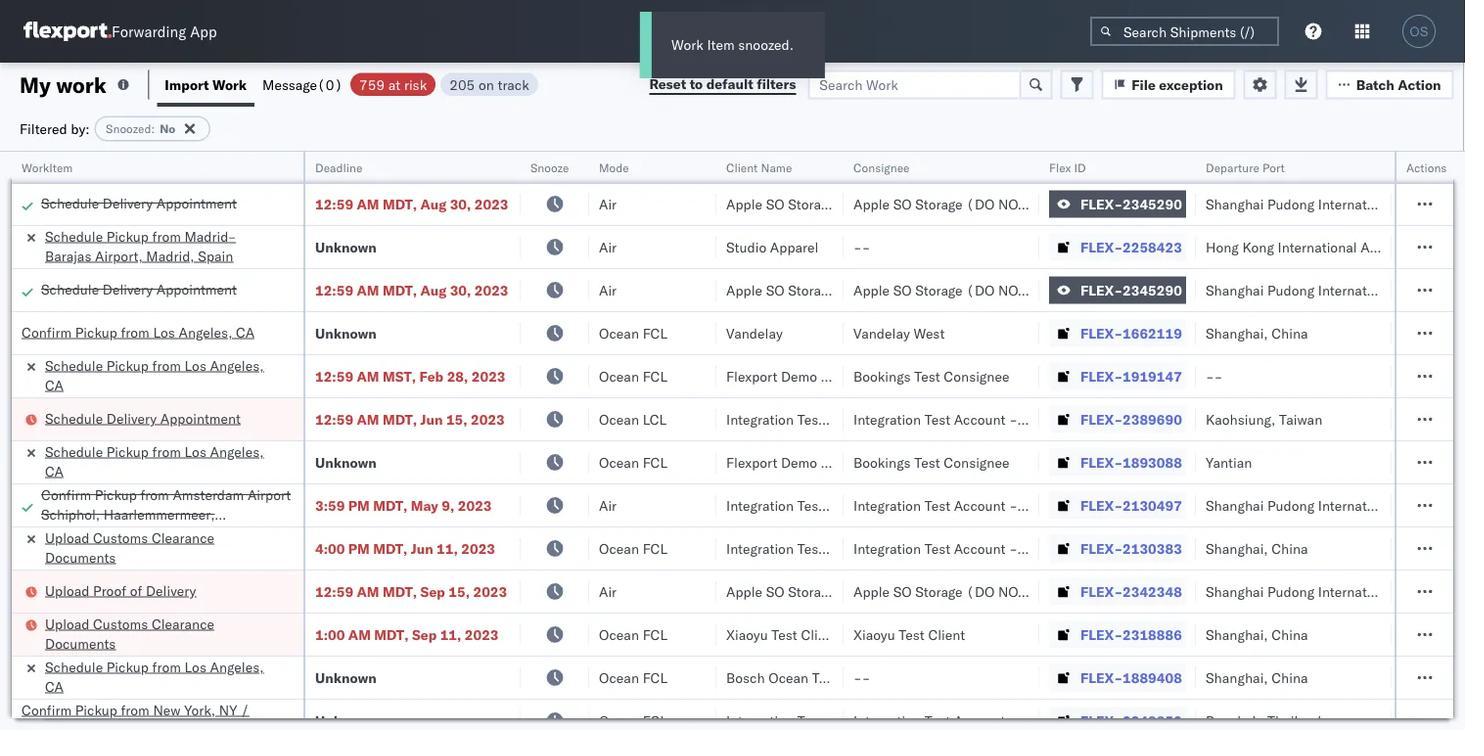 Task type: vqa. For each thing, say whether or not it's contained in the screenshot.
fourth FCL
yes



Task type: locate. For each thing, give the bounding box(es) containing it.
resize handle column header
[[280, 152, 304, 730], [497, 152, 521, 730], [566, 152, 589, 730], [693, 152, 717, 730], [821, 152, 844, 730], [1016, 152, 1040, 730], [1173, 152, 1197, 730], [1369, 152, 1392, 730], [1431, 152, 1454, 730]]

account for flex-2130497
[[954, 497, 1006, 514]]

1 vertical spatial jun
[[411, 540, 433, 557]]

1 upload from the top
[[45, 529, 90, 546]]

container numbers
[[1402, 152, 1455, 183]]

1 vertical spatial 15,
[[449, 583, 470, 600]]

schedule pickup from los angeles, ca link up new
[[45, 658, 278, 697]]

test
[[915, 368, 941, 385], [798, 411, 824, 428], [925, 411, 951, 428], [915, 454, 941, 471], [925, 497, 951, 514], [925, 540, 951, 557], [772, 626, 798, 643], [899, 626, 925, 643], [813, 669, 839, 686], [925, 712, 951, 730]]

1 vertical spatial 11,
[[440, 626, 462, 643]]

los up amsterdam at the left of the page
[[185, 443, 207, 460]]

appointment up madrid– on the top of the page
[[156, 194, 237, 212]]

ocean for flex-2248852
[[599, 712, 639, 730]]

2 on from the left
[[1022, 411, 1042, 428]]

1 vandelay from the left
[[727, 325, 783, 342]]

2 ag from the left
[[1046, 411, 1065, 428]]

sep
[[421, 583, 445, 600], [412, 626, 437, 643]]

5 unknown from the top
[[315, 669, 377, 686]]

confirm inside 'confirm pickup from amsterdam airport schiphol, haarlemmermeer, netherlands'
[[41, 486, 91, 503]]

flex-2345290
[[1081, 195, 1183, 212], [1081, 282, 1183, 299]]

schedule delivery appointment button down workitem button at the top of page
[[41, 193, 237, 215]]

0 vertical spatial customs
[[93, 529, 148, 546]]

(do
[[839, 195, 868, 212], [967, 195, 995, 212], [839, 282, 868, 299], [967, 282, 995, 299], [839, 583, 868, 600], [967, 583, 995, 600]]

pickup inside 'confirm pickup from amsterdam airport schiphol, haarlemmermeer, netherlands'
[[95, 486, 137, 503]]

1 schedule pickup from los angeles, ca link from the top
[[45, 356, 278, 395]]

14 flex- from the top
[[1081, 712, 1123, 730]]

7 ocean fcl from the top
[[599, 712, 668, 730]]

confirm pickup from amsterdam airport schiphol, haarlemmermeer, netherlands
[[41, 486, 291, 542]]

0 vertical spatial documents
[[45, 549, 116, 566]]

1 vertical spatial flexport demo consignee
[[727, 454, 887, 471]]

12:59 am mdt, aug 30, 2023 up '12:59 am mst, feb 28, 2023'
[[315, 282, 509, 299]]

1 horizontal spatial ag
[[1046, 411, 1065, 428]]

angeles,
[[1232, 152, 1286, 169], [179, 324, 233, 341], [210, 357, 264, 374], [210, 443, 264, 460], [210, 659, 264, 676]]

ocean for flex-1919147
[[599, 368, 639, 385]]

studio
[[727, 238, 767, 256]]

0 horizontal spatial work
[[213, 76, 247, 93]]

3 shanghai pudong international airport from the top
[[1206, 497, 1445, 514]]

los left port
[[1206, 152, 1228, 169]]

karl for flex-2130383
[[1022, 540, 1047, 557]]

appointment up amsterdam at the left of the page
[[160, 410, 241, 427]]

account
[[827, 411, 879, 428], [954, 411, 1006, 428], [954, 497, 1006, 514], [954, 540, 1006, 557], [954, 712, 1006, 730]]

customs down upload proof of delivery button
[[93, 615, 148, 633]]

upload customs clearance documents
[[45, 529, 214, 566], [45, 615, 214, 652]]

0 vertical spatial 11,
[[437, 540, 458, 557]]

0 horizontal spatial xiaoyu test client
[[727, 626, 838, 643]]

pickup inside schedule pickup from madrid– barajas airport, madrid, spain
[[107, 228, 149, 245]]

3 schedule pickup from los angeles, ca from the top
[[45, 659, 264, 695]]

1 horizontal spatial work
[[672, 36, 704, 53]]

appointment down spain
[[156, 281, 237, 298]]

ca inside 'link'
[[236, 324, 255, 341]]

1 documents from the top
[[45, 549, 116, 566]]

shanghai, for flex-2130383
[[1206, 540, 1269, 557]]

3 fcl from the top
[[643, 454, 668, 471]]

forwarding app
[[112, 22, 217, 41]]

resize handle column header for workitem
[[280, 152, 304, 730]]

vandelay west
[[854, 325, 945, 342]]

flex-2389690 button
[[1050, 406, 1187, 433], [1050, 406, 1187, 433]]

china for flex-2318886
[[1272, 626, 1309, 643]]

-- right the bosch ocean test
[[854, 669, 871, 686]]

los up 'york,'
[[185, 659, 207, 676]]

schedule delivery appointment down airport,
[[41, 281, 237, 298]]

1 vertical spatial customs
[[93, 615, 148, 633]]

schedule pickup from los angeles, ca link up confirm pickup from amsterdam airport schiphol, haarlemmermeer, netherlands "link"
[[45, 442, 278, 481]]

1 vertical spatial aug
[[421, 282, 447, 299]]

schedule delivery appointment for schedule delivery appointment link to the middle
[[41, 281, 237, 298]]

-- right 'apparel'
[[854, 238, 871, 256]]

15, for jun
[[446, 411, 468, 428]]

1 shanghai, from the top
[[1206, 325, 1269, 342]]

clearance down upload proof of delivery button
[[152, 615, 214, 633]]

flex-1662119
[[1081, 325, 1183, 342]]

from down airport,
[[121, 324, 150, 341]]

1 vertical spatial confirm
[[41, 486, 91, 503]]

6 fcl from the top
[[643, 669, 668, 686]]

app
[[190, 22, 217, 41]]

from down no
[[152, 141, 181, 159]]

los for flex-1919147
[[185, 357, 207, 374]]

12:59 am mdt, aug 30, 2023 for topmost schedule delivery appointment link
[[315, 195, 509, 212]]

2 shanghai from the top
[[1206, 282, 1265, 299]]

4 fcl from the top
[[643, 540, 668, 557]]

1 vertical spatial schedule pickup from los angeles, ca link
[[45, 442, 278, 481]]

nj
[[77, 721, 92, 730]]

0 vertical spatial schedule delivery appointment link
[[41, 193, 237, 213]]

15, up 1:00 am mdt, sep 11, 2023
[[449, 583, 470, 600]]

schedule delivery appointment link down workitem button at the top of page
[[41, 193, 237, 213]]

-
[[854, 152, 862, 169], [862, 152, 871, 169], [854, 238, 862, 256], [862, 238, 871, 256], [1206, 368, 1215, 385], [1215, 368, 1223, 385], [882, 411, 891, 428], [1010, 411, 1018, 428], [1010, 497, 1018, 514], [1010, 540, 1018, 557], [854, 669, 862, 686], [862, 669, 871, 686], [1010, 712, 1018, 730]]

confirm pickup from los angeles, ca
[[22, 324, 255, 341]]

1 vertical spatial flex-2345290
[[1081, 282, 1183, 299]]

vandelay down studio
[[727, 325, 783, 342]]

on
[[894, 411, 915, 428], [1022, 411, 1042, 428]]

0 vertical spatial demo
[[781, 368, 818, 385]]

3 shanghai from the top
[[1206, 497, 1265, 514]]

1 china from the top
[[1272, 325, 1309, 342]]

flex
[[1050, 160, 1072, 175]]

4 unknown from the top
[[315, 454, 377, 471]]

delivery inside button
[[146, 582, 196, 599]]

am down 4:00 pm mdt, jun 11, 2023
[[357, 583, 379, 600]]

5 ocean fcl from the top
[[599, 626, 668, 643]]

schedule pickup from madrid– barajas airport, madrid, spain
[[45, 228, 236, 264]]

1 vertical spatial upload customs clearance documents
[[45, 615, 214, 652]]

0 vertical spatial integration test account - karl lagerfeld
[[854, 497, 1109, 514]]

schedule pickup from los angeles, ca up new
[[45, 659, 264, 695]]

flexport demo consignee
[[727, 368, 887, 385], [727, 454, 887, 471]]

shanghai for schedule delivery appointment link to the middle
[[1206, 282, 1265, 299]]

1 bookings from the top
[[854, 368, 911, 385]]

0 vertical spatial schedule delivery appointment
[[41, 194, 237, 212]]

0 vertical spatial jun
[[421, 411, 443, 428]]

0 vertical spatial confirm
[[22, 324, 72, 341]]

mdt, down the deadline button
[[383, 195, 417, 212]]

2345290 up "1662119"
[[1123, 282, 1183, 299]]

account for flex-2389690
[[954, 411, 1006, 428]]

1 vertical spatial pm
[[348, 540, 370, 557]]

1 shanghai pudong international airport from the top
[[1206, 195, 1445, 212]]

4 12:59 from the top
[[315, 411, 354, 428]]

schedule delivery appointment button down confirm pickup from los angeles, ca button
[[45, 409, 241, 430]]

3 ocean fcl from the top
[[599, 454, 668, 471]]

shanghai, right 2318886
[[1206, 626, 1269, 643]]

0 vertical spatial pm
[[348, 497, 370, 514]]

1 shanghai from the top
[[1206, 195, 1265, 212]]

container numbers button
[[1392, 148, 1466, 183]]

2 customs from the top
[[93, 615, 148, 633]]

1 vertical spatial 12:59 am mdt, aug 30, 2023
[[315, 282, 509, 299]]

3 upload from the top
[[45, 615, 90, 633]]

0 vertical spatial 15,
[[446, 411, 468, 428]]

work
[[672, 36, 704, 53], [213, 76, 247, 93]]

spain
[[198, 247, 233, 264]]

1662119
[[1123, 325, 1183, 342]]

clearance inside button
[[152, 615, 214, 633]]

0 horizontal spatial on
[[894, 411, 915, 428]]

1 vertical spatial lagerfeld
[[1050, 540, 1109, 557]]

lcl
[[643, 411, 667, 428]]

0 vertical spatial schedule delivery appointment button
[[41, 193, 237, 215]]

1 ag from the left
[[918, 411, 937, 428]]

0 vertical spatial bookings
[[854, 368, 911, 385]]

0 horizontal spatial vandelay
[[727, 325, 783, 342]]

2 air from the top
[[599, 195, 617, 212]]

mdt, up mst,
[[383, 282, 417, 299]]

unknown
[[315, 152, 377, 169], [315, 238, 377, 256], [315, 325, 377, 342], [315, 454, 377, 471], [315, 669, 377, 686], [315, 712, 377, 730]]

karl
[[1022, 497, 1047, 514], [1022, 540, 1047, 557]]

shanghai, for flex-1662119
[[1206, 325, 1269, 342]]

pm right '3:59'
[[348, 497, 370, 514]]

2 flex- from the top
[[1081, 195, 1123, 212]]

karl left flex-2130383
[[1022, 540, 1047, 557]]

-- right name
[[854, 152, 871, 169]]

ocean
[[599, 325, 639, 342], [599, 368, 639, 385], [599, 411, 639, 428], [599, 454, 639, 471], [599, 540, 639, 557], [599, 626, 639, 643], [599, 669, 639, 686], [769, 669, 809, 686], [599, 712, 639, 730]]

new
[[153, 702, 181, 719]]

2 china from the top
[[1272, 540, 1309, 557]]

flex-2130497 button
[[1050, 492, 1187, 519], [1050, 492, 1187, 519]]

2 clearance from the top
[[152, 615, 214, 633]]

from up haarlemmermeer,
[[141, 486, 169, 503]]

aug for topmost schedule delivery appointment link
[[421, 195, 447, 212]]

fcl for flex-1889408
[[643, 669, 668, 686]]

reset to default filters button
[[638, 70, 808, 99]]

fcl for flex-2130383
[[643, 540, 668, 557]]

bookings
[[854, 368, 911, 385], [854, 454, 911, 471]]

am up '12:59 am mst, feb 28, 2023'
[[357, 282, 379, 299]]

15, for sep
[[449, 583, 470, 600]]

4:00
[[315, 540, 345, 557]]

sep up 1:00 am mdt, sep 11, 2023
[[421, 583, 445, 600]]

2 pm from the top
[[348, 540, 370, 557]]

1 clearance from the top
[[152, 529, 214, 546]]

mdt, down mst,
[[383, 411, 417, 428]]

1 fcl from the top
[[643, 325, 668, 342]]

1 vertical spatial flexport
[[727, 454, 778, 471]]

schedule pickup from los angeles, ca link down confirm pickup from los angeles, ca button
[[45, 356, 278, 395]]

integration test account - on ag
[[727, 411, 937, 428], [854, 411, 1065, 428]]

0 vertical spatial upload customs clearance documents
[[45, 529, 214, 566]]

1 vertical spatial integration test account - karl lagerfeld
[[854, 540, 1109, 557]]

1 vertical spatial clearance
[[152, 615, 214, 633]]

confirm inside 'link'
[[22, 324, 72, 341]]

customs down haarlemmermeer,
[[93, 529, 148, 546]]

angeles, for flex-1893088
[[210, 443, 264, 460]]

6 resize handle column header from the left
[[1016, 152, 1040, 730]]

ocean fcl for flex-1889408
[[599, 669, 668, 686]]

lagerfeld down flex-1893088
[[1050, 497, 1109, 514]]

confirm
[[22, 324, 72, 341], [41, 486, 91, 503], [22, 702, 72, 719]]

studio apparel
[[727, 238, 819, 256]]

china for flex-1662119
[[1272, 325, 1309, 342]]

pm right 4:00 at the left
[[348, 540, 370, 557]]

jun for 15,
[[421, 411, 443, 428]]

flex-2345290 for topmost schedule delivery appointment link
[[1081, 195, 1183, 212]]

shanghai, china for 2130383
[[1206, 540, 1309, 557]]

0 vertical spatial schedule pickup from los angeles, ca link
[[45, 356, 278, 395]]

schedule delivery appointment button
[[41, 193, 237, 215], [41, 280, 237, 301], [45, 409, 241, 430]]

2 unknown from the top
[[315, 238, 377, 256]]

international inside schedule pickup from los angeles international airport
[[45, 161, 124, 178]]

unknown for bosch
[[315, 669, 377, 686]]

departure
[[1206, 160, 1260, 175]]

2 vertical spatial appointment
[[160, 410, 241, 427]]

4 flex- from the top
[[1081, 282, 1123, 299]]

1 vertical spatial 30,
[[450, 282, 471, 299]]

china for flex-2130383
[[1272, 540, 1309, 557]]

pickup inside confirm pickup from new york, ny / newark, nj
[[75, 702, 117, 719]]

4 shanghai from the top
[[1206, 583, 1265, 600]]

schedule delivery appointment link down airport,
[[41, 280, 237, 299]]

ocean for flex-1893088
[[599, 454, 639, 471]]

confirm pickup from new york, ny / newark, nj link
[[22, 701, 282, 730]]

schedule pickup from los angeles, ca down confirm pickup from los angeles, ca button
[[45, 357, 264, 394]]

confirm up schiphol,
[[41, 486, 91, 503]]

10 flex- from the top
[[1081, 540, 1123, 557]]

los inside 'link'
[[153, 324, 175, 341]]

from up madrid,
[[152, 228, 181, 245]]

flex-1893088 button
[[1050, 449, 1187, 476], [1050, 449, 1187, 476]]

karl left flex-2130497
[[1022, 497, 1047, 514]]

shanghai pudong international airport for schedule delivery appointment link to the middle
[[1206, 282, 1445, 299]]

0 horizontal spatial ag
[[918, 411, 937, 428]]

shanghai
[[1206, 195, 1265, 212], [1206, 282, 1265, 299], [1206, 497, 1265, 514], [1206, 583, 1265, 600]]

integration test account - karl lagerfeld
[[854, 497, 1109, 514], [854, 540, 1109, 557]]

upload left 'proof'
[[45, 582, 90, 599]]

upload down schiphol,
[[45, 529, 90, 546]]

airport,
[[95, 247, 143, 264]]

2 vertical spatial upload
[[45, 615, 90, 633]]

jun down feb
[[421, 411, 443, 428]]

schedule pickup from madrid– barajas airport, madrid, spain link
[[45, 227, 278, 266]]

test for flex-2130383
[[925, 540, 951, 557]]

0 vertical spatial lagerfeld
[[1050, 497, 1109, 514]]

2 upload customs clearance documents from the top
[[45, 615, 214, 652]]

am
[[357, 195, 379, 212], [357, 282, 379, 299], [357, 368, 379, 385], [357, 411, 379, 428], [357, 583, 379, 600], [348, 626, 371, 643]]

los for flex-1893088
[[185, 443, 207, 460]]

2 demo from the top
[[781, 454, 818, 471]]

account for flex-2130383
[[954, 540, 1006, 557]]

schedule pickup from los angeles, ca link for shanghai,
[[45, 658, 278, 697]]

delivery right of
[[146, 582, 196, 599]]

shanghai, china for 1662119
[[1206, 325, 1309, 342]]

4 ocean fcl from the top
[[599, 540, 668, 557]]

2 12:59 from the top
[[315, 282, 354, 299]]

vandelay left west
[[854, 325, 910, 342]]

from left new
[[121, 702, 150, 719]]

sep down the 12:59 am mdt, sep 15, 2023
[[412, 626, 437, 643]]

12:59 am mdt, aug 30, 2023 down the deadline button
[[315, 195, 509, 212]]

pickup inside 'link'
[[75, 324, 117, 341]]

test for flex-2318886
[[899, 626, 925, 643]]

2 integration test account - karl lagerfeld from the top
[[854, 540, 1109, 557]]

11 flex- from the top
[[1081, 583, 1123, 600]]

unknown for flexport
[[315, 454, 377, 471]]

0 vertical spatial flex-2345290
[[1081, 195, 1183, 212]]

ca for flex-1919147
[[45, 377, 64, 394]]

1 vertical spatial sep
[[412, 626, 437, 643]]

1 pm from the top
[[348, 497, 370, 514]]

2 30, from the top
[[450, 282, 471, 299]]

1 horizontal spatial xiaoyu
[[854, 626, 896, 643]]

ag left flex-2389690
[[1046, 411, 1065, 428]]

11, down the 12:59 am mdt, sep 15, 2023
[[440, 626, 462, 643]]

shanghai pudong international airport for confirm pickup from amsterdam airport schiphol, haarlemmermeer, netherlands "link"
[[1206, 497, 1445, 514]]

0 vertical spatial upload
[[45, 529, 90, 546]]

flex-2345290 up the flex-1662119 on the right top
[[1081, 282, 1183, 299]]

2 bookings test consignee from the top
[[854, 454, 1010, 471]]

1 horizontal spatial on
[[1022, 411, 1042, 428]]

2 vertical spatial confirm
[[22, 702, 72, 719]]

reset
[[650, 75, 687, 93]]

upload customs clearance documents up of
[[45, 529, 214, 566]]

1 vertical spatial karl
[[1022, 540, 1047, 557]]

2 2345290 from the top
[[1123, 282, 1183, 299]]

airport inside 'confirm pickup from amsterdam airport schiphol, haarlemmermeer, netherlands'
[[248, 486, 291, 503]]

los for flex-1889408
[[185, 659, 207, 676]]

0 vertical spatial clearance
[[152, 529, 214, 546]]

confirm pickup from los angeles, ca button
[[22, 323, 255, 344]]

30, down the deadline button
[[450, 195, 471, 212]]

documents down 'proof'
[[45, 635, 116, 652]]

port
[[1263, 160, 1285, 175]]

pickup inside schedule pickup from los angeles international airport
[[107, 141, 149, 159]]

confirm inside confirm pickup from new york, ny / newark, nj
[[22, 702, 72, 719]]

los down madrid,
[[153, 324, 175, 341]]

workitem button
[[12, 156, 284, 175]]

3 shanghai, from the top
[[1206, 626, 1269, 643]]

apple so storage (do not use)
[[727, 195, 937, 212], [854, 195, 1065, 212], [727, 282, 937, 299], [854, 282, 1065, 299], [727, 583, 937, 600], [854, 583, 1065, 600]]

4 shanghai, from the top
[[1206, 669, 1269, 686]]

1 30, from the top
[[450, 195, 471, 212]]

upload down upload proof of delivery button
[[45, 615, 90, 633]]

0 vertical spatial schedule pickup from los angeles, ca
[[45, 357, 264, 394]]

-- for flex-1857563
[[854, 152, 871, 169]]

aug up feb
[[421, 282, 447, 299]]

los for flex-1857563
[[185, 141, 207, 159]]

2 vertical spatial schedule pickup from los angeles, ca
[[45, 659, 264, 695]]

los left 'angeles'
[[185, 141, 207, 159]]

confirm pickup from new york, ny / newark, nj
[[22, 702, 249, 730]]

shanghai, right "1662119"
[[1206, 325, 1269, 342]]

documents down the "netherlands"
[[45, 549, 116, 566]]

5 12:59 from the top
[[315, 583, 354, 600]]

1 horizontal spatial xiaoyu test client
[[854, 626, 966, 643]]

1 vertical spatial upload customs clearance documents link
[[45, 614, 278, 654]]

0 vertical spatial 12:59 am mdt, aug 30, 2023
[[315, 195, 509, 212]]

test for flex-2130497
[[925, 497, 951, 514]]

lagerfeld for flex-2130497
[[1050, 497, 1109, 514]]

2345290 down 1857563
[[1123, 195, 1183, 212]]

resize handle column header for deadline
[[497, 152, 521, 730]]

fcl for flex-1893088
[[643, 454, 668, 471]]

lagerfeld up "flex-2342348"
[[1050, 540, 1109, 557]]

1 horizontal spatial vandelay
[[854, 325, 910, 342]]

0 vertical spatial aug
[[421, 195, 447, 212]]

airport inside schedule pickup from los angeles international airport
[[128, 161, 171, 178]]

2 fcl from the top
[[643, 368, 668, 385]]

sep for 11,
[[412, 626, 437, 643]]

bosch ocean test
[[727, 669, 839, 686]]

am right '1:00'
[[348, 626, 371, 643]]

1 vertical spatial schedule delivery appointment
[[41, 281, 237, 298]]

netherlands
[[41, 525, 118, 542]]

jun down may
[[411, 540, 433, 557]]

angeles, inside 'link'
[[179, 324, 233, 341]]

1 vertical spatial appointment
[[156, 281, 237, 298]]

1 vertical spatial work
[[213, 76, 247, 93]]

flex-1857563 button
[[1050, 147, 1187, 175], [1050, 147, 1187, 175]]

5 resize handle column header from the left
[[821, 152, 844, 730]]

2 bookings from the top
[[854, 454, 911, 471]]

appointment
[[156, 194, 237, 212], [156, 281, 237, 298], [160, 410, 241, 427]]

upload for 2nd upload customs clearance documents link from the bottom of the page
[[45, 529, 90, 546]]

schedule delivery appointment button down airport,
[[41, 280, 237, 301]]

2 flex-2345290 from the top
[[1081, 282, 1183, 299]]

ocean fcl for flex-2130383
[[599, 540, 668, 557]]

integration test account - karl lagerfeld for flex-2130383
[[854, 540, 1109, 557]]

7 fcl from the top
[[643, 712, 668, 730]]

0 horizontal spatial client
[[727, 160, 758, 175]]

apple
[[727, 195, 763, 212], [854, 195, 890, 212], [727, 282, 763, 299], [854, 282, 890, 299], [727, 583, 763, 600], [854, 583, 890, 600]]

ocean fcl for flex-1662119
[[599, 325, 668, 342]]

ocean fcl
[[599, 325, 668, 342], [599, 368, 668, 385], [599, 454, 668, 471], [599, 540, 668, 557], [599, 626, 668, 643], [599, 669, 668, 686], [599, 712, 668, 730]]

pm for 4:00
[[348, 540, 370, 557]]

work left 'item'
[[672, 36, 704, 53]]

3:59
[[315, 497, 345, 514]]

1 vertical spatial schedule delivery appointment link
[[41, 280, 237, 299]]

los down confirm pickup from los angeles, ca button
[[185, 357, 207, 374]]

2 flexport from the top
[[727, 454, 778, 471]]

2 karl from the top
[[1022, 540, 1047, 557]]

0 vertical spatial flexport demo consignee
[[727, 368, 887, 385]]

0 vertical spatial sep
[[421, 583, 445, 600]]

0 vertical spatial flexport
[[727, 368, 778, 385]]

confirm up the "newark,"
[[22, 702, 72, 719]]

2 vertical spatial schedule delivery appointment
[[45, 410, 241, 427]]

mst,
[[383, 368, 416, 385]]

schedule delivery appointment for the bottommost schedule delivery appointment link
[[45, 410, 241, 427]]

aug
[[421, 195, 447, 212], [421, 282, 447, 299]]

0 vertical spatial bookings test consignee
[[854, 368, 1010, 385]]

upload customs clearance documents link
[[45, 528, 278, 567], [45, 614, 278, 654]]

am left mst,
[[357, 368, 379, 385]]

1 resize handle column header from the left
[[280, 152, 304, 730]]

jun
[[421, 411, 443, 428], [411, 540, 433, 557]]

:
[[151, 121, 155, 136]]

xiaoyu test client
[[727, 626, 838, 643], [854, 626, 966, 643]]

4 shanghai pudong international airport from the top
[[1206, 583, 1445, 600]]

30, up 28,
[[450, 282, 471, 299]]

pickup for 2nd 'schedule pickup from los angeles, ca' link from the bottom
[[107, 443, 149, 460]]

aug for schedule delivery appointment link to the middle
[[421, 282, 447, 299]]

1 vertical spatial bookings
[[854, 454, 911, 471]]

schedule delivery appointment down confirm pickup from los angeles, ca button
[[45, 410, 241, 427]]

0 vertical spatial karl
[[1022, 497, 1047, 514]]

clearance down haarlemmermeer,
[[152, 529, 214, 546]]

integration test account - karl lagerfeld for flex-2130497
[[854, 497, 1109, 514]]

flexport. image
[[24, 22, 112, 41]]

upload customs clearance documents link down of
[[45, 614, 278, 654]]

ocean for flex-1662119
[[599, 325, 639, 342]]

1 vertical spatial bookings test consignee
[[854, 454, 1010, 471]]

resize handle column header for client name
[[821, 152, 844, 730]]

1 unknown from the top
[[315, 152, 377, 169]]

1 horizontal spatial client
[[801, 626, 838, 643]]

1 vertical spatial documents
[[45, 635, 116, 652]]

0 horizontal spatial xiaoyu
[[727, 626, 768, 643]]

0 vertical spatial appointment
[[156, 194, 237, 212]]

karl for flex-2130497
[[1022, 497, 1047, 514]]

forwarding app link
[[24, 22, 217, 41]]

ac
[[727, 152, 745, 169]]

am down '12:59 am mst, feb 28, 2023'
[[357, 411, 379, 428]]

6 unknown from the top
[[315, 712, 377, 730]]

reset to default filters
[[650, 75, 796, 93]]

work inside "button"
[[213, 76, 247, 93]]

upload customs clearance documents link down haarlemmermeer,
[[45, 528, 278, 567]]

los inside schedule pickup from los angeles international airport
[[185, 141, 207, 159]]

2 lagerfeld from the top
[[1050, 540, 1109, 557]]

flex-2345290 up flex-2258423
[[1081, 195, 1183, 212]]

9,
[[442, 497, 455, 514]]

2345290 for topmost schedule delivery appointment link
[[1123, 195, 1183, 212]]

documents
[[45, 549, 116, 566], [45, 635, 116, 652]]

2 vertical spatial schedule delivery appointment button
[[45, 409, 241, 430]]

0 vertical spatial upload customs clearance documents link
[[45, 528, 278, 567]]

2 upload from the top
[[45, 582, 90, 599]]

aug down the deadline button
[[421, 195, 447, 212]]

1 vertical spatial demo
[[781, 454, 818, 471]]

upload for 1st upload customs clearance documents link from the bottom of the page
[[45, 615, 90, 633]]

flexport demo consignee for flex-1919147
[[727, 368, 887, 385]]

schedule delivery appointment link down confirm pickup from los angeles, ca button
[[45, 409, 241, 428]]

integration
[[727, 411, 794, 428], [854, 411, 921, 428], [854, 497, 921, 514], [854, 540, 921, 557], [854, 712, 921, 730]]

from inside schedule pickup from los angeles international airport
[[152, 141, 181, 159]]

1 vertical spatial upload
[[45, 582, 90, 599]]

schedule inside schedule pickup from madrid– barajas airport, madrid, spain
[[45, 228, 103, 245]]

15, down 28,
[[446, 411, 468, 428]]

11, for jun
[[437, 540, 458, 557]]

0 vertical spatial 30,
[[450, 195, 471, 212]]

2130383
[[1123, 540, 1183, 557]]

11, down '9,'
[[437, 540, 458, 557]]

shanghai, up bangkok,
[[1206, 669, 1269, 686]]

test for flex-2389690
[[925, 411, 951, 428]]

upload proof of delivery button
[[45, 581, 196, 603]]

consignee inside "button"
[[854, 160, 910, 175]]

upload for upload proof of delivery link
[[45, 582, 90, 599]]

work right import
[[213, 76, 247, 93]]

-- for flex-1889408
[[854, 669, 871, 686]]

pickup
[[107, 141, 149, 159], [107, 228, 149, 245], [75, 324, 117, 341], [107, 357, 149, 374], [107, 443, 149, 460], [95, 486, 137, 503], [107, 659, 149, 676], [75, 702, 117, 719]]

vandelay for vandelay
[[727, 325, 783, 342]]

2 shanghai, china from the top
[[1206, 540, 1309, 557]]

2 12:59 am mdt, aug 30, 2023 from the top
[[315, 282, 509, 299]]

1 flexport from the top
[[727, 368, 778, 385]]

4 shanghai, china from the top
[[1206, 669, 1309, 686]]

0 vertical spatial 2345290
[[1123, 195, 1183, 212]]

confirm down "barajas" on the top
[[22, 324, 72, 341]]

3 china from the top
[[1272, 626, 1309, 643]]

numbers
[[1402, 168, 1451, 183]]

flex-2318886 button
[[1050, 621, 1187, 649], [1050, 621, 1187, 649]]

1 vertical spatial schedule pickup from los angeles, ca
[[45, 443, 264, 480]]

schedule pickup from los angeles, ca up haarlemmermeer,
[[45, 443, 264, 480]]

schedule delivery appointment down workitem button at the top of page
[[41, 194, 237, 212]]

1 bookings test consignee from the top
[[854, 368, 1010, 385]]

ag down west
[[918, 411, 937, 428]]

shanghai pudong international airport for topmost schedule delivery appointment link
[[1206, 195, 1445, 212]]

1 flexport demo consignee from the top
[[727, 368, 887, 385]]

4 china from the top
[[1272, 669, 1309, 686]]

1 vertical spatial 2345290
[[1123, 282, 1183, 299]]

haarlemmermeer,
[[104, 506, 215, 523]]

2 vertical spatial schedule pickup from los angeles, ca link
[[45, 658, 278, 697]]

5 fcl from the top
[[643, 626, 668, 643]]

759 at risk
[[359, 76, 427, 93]]



Task type: describe. For each thing, give the bounding box(es) containing it.
clearance for 1st upload customs clearance documents link from the bottom of the page
[[152, 615, 214, 633]]

risk
[[404, 76, 427, 93]]

vandelay for vandelay west
[[854, 325, 910, 342]]

to
[[690, 75, 703, 93]]

thailand
[[1268, 712, 1322, 730]]

clearance for 2nd upload customs clearance documents link from the bottom of the page
[[152, 529, 214, 546]]

from inside 'confirm pickup from amsterdam airport schiphol, haarlemmermeer, netherlands'
[[141, 486, 169, 503]]

7 flex- from the top
[[1081, 411, 1123, 428]]

track
[[498, 76, 530, 93]]

os button
[[1397, 9, 1442, 54]]

client name button
[[717, 156, 825, 175]]

angeles, for flex-1919147
[[210, 357, 264, 374]]

4 air from the top
[[599, 282, 617, 299]]

item
[[707, 36, 735, 53]]

mdt, down 3:59 pm mdt, may 9, 2023
[[373, 540, 408, 557]]

ca for flex-1889408
[[45, 678, 64, 695]]

file exception
[[1132, 76, 1224, 93]]

shanghai for confirm pickup from amsterdam airport schiphol, haarlemmermeer, netherlands "link"
[[1206, 497, 1265, 514]]

pickup for confirm pickup from amsterdam airport schiphol, haarlemmermeer, netherlands "link"
[[95, 486, 137, 503]]

kaohsiung,
[[1206, 411, 1276, 428]]

batch action
[[1357, 76, 1442, 93]]

flex-2318886
[[1081, 626, 1183, 643]]

pickup for confirm pickup from los angeles, ca 'link'
[[75, 324, 117, 341]]

205
[[450, 76, 475, 93]]

12:59 am mdt, jun 15, 2023
[[315, 411, 505, 428]]

3 unknown from the top
[[315, 325, 377, 342]]

am down deadline
[[357, 195, 379, 212]]

work item snoozed.
[[672, 36, 794, 53]]

2258423
[[1123, 238, 1183, 256]]

by:
[[71, 120, 90, 137]]

9 flex- from the top
[[1081, 497, 1123, 514]]

(0)
[[317, 76, 343, 93]]

resize handle column header for flex id
[[1173, 152, 1197, 730]]

13 flex- from the top
[[1081, 669, 1123, 686]]

upload proof of delivery link
[[45, 581, 196, 601]]

bangkok, thailand
[[1206, 712, 1322, 730]]

client name
[[727, 160, 792, 175]]

2342348
[[1123, 583, 1183, 600]]

1 flex- from the top
[[1081, 152, 1123, 169]]

fcl for flex-2248852
[[643, 712, 668, 730]]

1 xiaoyu test client from the left
[[727, 626, 838, 643]]

confirm for confirm pickup from amsterdam airport schiphol, haarlemmermeer, netherlands
[[41, 486, 91, 503]]

import
[[165, 76, 209, 93]]

deadline
[[315, 160, 363, 175]]

1 upload customs clearance documents link from the top
[[45, 528, 278, 567]]

2 schedule pickup from los angeles, ca from the top
[[45, 443, 264, 480]]

flex-1857563
[[1081, 152, 1183, 169]]

message
[[262, 76, 317, 93]]

3 air from the top
[[599, 238, 617, 256]]

pickup for 'schedule pickup from los angeles, ca' link associated with -
[[107, 357, 149, 374]]

3 12:59 from the top
[[315, 368, 354, 385]]

snoozed
[[106, 121, 151, 136]]

2 vertical spatial schedule delivery appointment link
[[45, 409, 241, 428]]

flex-1889408
[[1081, 669, 1183, 686]]

30, for schedule delivery appointment link to the middle
[[450, 282, 471, 299]]

consignee button
[[844, 156, 1020, 175]]

2 xiaoyu test client from the left
[[854, 626, 966, 643]]

flexport for 12:59 am mst, feb 28, 2023
[[727, 368, 778, 385]]

30, for topmost schedule delivery appointment link
[[450, 195, 471, 212]]

os
[[1410, 24, 1429, 39]]

ca for flex-1893088
[[45, 463, 64, 480]]

4:00 pm mdt, jun 11, 2023
[[315, 540, 495, 557]]

ocean for flex-2318886
[[599, 626, 639, 643]]

from inside 'link'
[[121, 324, 150, 341]]

12 flex- from the top
[[1081, 626, 1123, 643]]

flex-2345290 for schedule delivery appointment link to the middle
[[1081, 282, 1183, 299]]

bookings test consignee for flex-1919147
[[854, 368, 1010, 385]]

snooze
[[531, 160, 569, 175]]

documents inside button
[[45, 635, 116, 652]]

fcl for flex-2318886
[[643, 626, 668, 643]]

2 pudong from the top
[[1268, 282, 1315, 299]]

2 integration test account - on ag from the left
[[854, 411, 1065, 428]]

2130497
[[1123, 497, 1183, 514]]

flexport demo consignee for flex-1893088
[[727, 454, 887, 471]]

schedule inside schedule pickup from los angeles international airport
[[45, 141, 103, 159]]

0 vertical spatial work
[[672, 36, 704, 53]]

forwarding
[[112, 22, 186, 41]]

upload customs clearance documents inside button
[[45, 615, 214, 652]]

confirm for confirm pickup from los angeles, ca
[[22, 324, 72, 341]]

flex id
[[1050, 160, 1087, 175]]

3:59 pm mdt, may 9, 2023
[[315, 497, 492, 514]]

2 horizontal spatial client
[[929, 626, 966, 643]]

1 upload customs clearance documents from the top
[[45, 529, 214, 566]]

ny
[[219, 702, 237, 719]]

shanghai, china for 1889408
[[1206, 669, 1309, 686]]

1 integration test account - on ag from the left
[[727, 411, 937, 428]]

test for flex-1893088
[[915, 454, 941, 471]]

shanghai, for flex-1889408
[[1206, 669, 1269, 686]]

resize handle column header for departure port
[[1369, 152, 1392, 730]]

bookings test consignee for flex-1893088
[[854, 454, 1010, 471]]

205 on track
[[450, 76, 530, 93]]

from down upload customs clearance documents button
[[152, 659, 181, 676]]

proof
[[93, 582, 126, 599]]

flex-1919147
[[1081, 368, 1183, 385]]

12:59 am mst, feb 28, 2023
[[315, 368, 506, 385]]

1 vertical spatial schedule delivery appointment button
[[41, 280, 237, 301]]

pickup for 'schedule pickup from los angeles, ca' link related to shanghai,
[[107, 659, 149, 676]]

international for confirm pickup from amsterdam airport schiphol, haarlemmermeer, netherlands "link"
[[1319, 497, 1398, 514]]

id
[[1075, 160, 1087, 175]]

-- up the kaohsiung,
[[1206, 368, 1223, 385]]

from inside schedule pickup from madrid– barajas airport, madrid, spain
[[152, 228, 181, 245]]

schedule pickup from los angeles, ca for -
[[45, 357, 264, 394]]

confirm pickup from amsterdam airport schiphol, haarlemmermeer, netherlands button
[[41, 485, 294, 542]]

pm for 3:59
[[348, 497, 370, 514]]

amsterdam
[[173, 486, 244, 503]]

5 flex- from the top
[[1081, 325, 1123, 342]]

5 air from the top
[[599, 497, 617, 514]]

delivery down workitem button at the top of page
[[103, 194, 153, 212]]

1 air from the top
[[599, 152, 617, 169]]

ram
[[749, 152, 776, 169]]

shanghai for topmost schedule delivery appointment link
[[1206, 195, 1265, 212]]

1 pudong from the top
[[1268, 195, 1315, 212]]

ocean lcl
[[599, 411, 667, 428]]

schedule delivery appointment for topmost schedule delivery appointment link
[[41, 194, 237, 212]]

flex-2248852
[[1081, 712, 1183, 730]]

1 xiaoyu from the left
[[727, 626, 768, 643]]

4 pudong from the top
[[1268, 583, 1315, 600]]

2248852
[[1123, 712, 1183, 730]]

/
[[241, 702, 249, 719]]

1:00
[[315, 626, 345, 643]]

on
[[479, 76, 494, 93]]

unknown for studio
[[315, 238, 377, 256]]

schiphol,
[[41, 506, 100, 523]]

confirm pickup from los angeles, ca link
[[22, 323, 255, 342]]

mode
[[599, 160, 629, 175]]

28,
[[447, 368, 468, 385]]

ocean for flex-2389690
[[599, 411, 639, 428]]

mode button
[[589, 156, 697, 175]]

work
[[56, 71, 107, 98]]

jun for 11,
[[411, 540, 433, 557]]

fcl for flex-1662119
[[643, 325, 668, 342]]

my
[[20, 71, 51, 98]]

flex-1893088
[[1081, 454, 1183, 471]]

flexport for unknown
[[727, 454, 778, 471]]

mdt, down 4:00 pm mdt, jun 11, 2023
[[383, 583, 417, 600]]

china for flex-1889408
[[1272, 669, 1309, 686]]

demo for flex-1893088
[[781, 454, 818, 471]]

schedule pickup from los angeles, ca for shanghai,
[[45, 659, 264, 695]]

angeles
[[210, 141, 260, 159]]

12:59 am mdt, aug 30, 2023 for schedule delivery appointment link to the middle
[[315, 282, 509, 299]]

shanghai, china for 2318886
[[1206, 626, 1309, 643]]

madrid,
[[146, 247, 195, 264]]

newark,
[[22, 721, 73, 730]]

mdt, down the 12:59 am mdt, sep 15, 2023
[[374, 626, 409, 643]]

import work
[[165, 76, 247, 93]]

ac ram
[[727, 152, 776, 169]]

from down confirm pickup from los angeles, ca button
[[152, 357, 181, 374]]

6 air from the top
[[599, 583, 617, 600]]

6 flex- from the top
[[1081, 368, 1123, 385]]

schedule pickup from los angeles international airport
[[45, 141, 260, 178]]

ocean for flex-1889408
[[599, 669, 639, 686]]

Search Shipments (/) text field
[[1091, 17, 1280, 46]]

my work
[[20, 71, 107, 98]]

9 resize handle column header from the left
[[1431, 152, 1454, 730]]

confirm pickup from new york, ny / newark, nj button
[[22, 701, 282, 730]]

international for schedule delivery appointment link to the middle
[[1319, 282, 1398, 299]]

batch
[[1357, 76, 1395, 93]]

from inside confirm pickup from new york, ny / newark, nj
[[121, 702, 150, 719]]

-- for flex-2258423
[[854, 238, 871, 256]]

3 flex- from the top
[[1081, 238, 1123, 256]]

barajas
[[45, 247, 92, 264]]

integration for flex-2130383
[[854, 540, 921, 557]]

file
[[1132, 76, 1156, 93]]

schedule pickup from los angeles, ca link for -
[[45, 356, 278, 395]]

resize handle column header for mode
[[693, 152, 717, 730]]

integration test account - swarovski
[[854, 712, 1084, 730]]

batch action button
[[1327, 70, 1455, 99]]

account for flex-2248852
[[954, 712, 1006, 730]]

shanghai, for flex-2318886
[[1206, 626, 1269, 643]]

test for flex-1919147
[[915, 368, 941, 385]]

bookings for flex-1919147
[[854, 368, 911, 385]]

1:00 am mdt, sep 11, 2023
[[315, 626, 499, 643]]

snoozed : no
[[106, 121, 176, 136]]

demo for flex-1919147
[[781, 368, 818, 385]]

mdt, left may
[[373, 497, 408, 514]]

los angeles, ca
[[1206, 152, 1308, 169]]

sep for 15,
[[421, 583, 445, 600]]

1 customs from the top
[[93, 529, 148, 546]]

2345290 for schedule delivery appointment link to the middle
[[1123, 282, 1183, 299]]

8 flex- from the top
[[1081, 454, 1123, 471]]

flex id button
[[1040, 156, 1177, 175]]

angeles, for flex-1889408
[[210, 659, 264, 676]]

ocean for flex-2130383
[[599, 540, 639, 557]]

flex-2342348
[[1081, 583, 1183, 600]]

2 schedule pickup from los angeles, ca link from the top
[[45, 442, 278, 481]]

flex-2258423
[[1081, 238, 1183, 256]]

test for flex-2248852
[[925, 712, 951, 730]]

kaohsiung, taiwan
[[1206, 411, 1323, 428]]

may
[[411, 497, 439, 514]]

integration for flex-2389690
[[854, 411, 921, 428]]

client inside button
[[727, 160, 758, 175]]

filters
[[757, 75, 796, 93]]

import work button
[[157, 63, 255, 107]]

1 12:59 from the top
[[315, 195, 354, 212]]

abcd1234
[[1402, 324, 1466, 341]]

1919147
[[1123, 368, 1183, 385]]

delivery down confirm pickup from los angeles, ca button
[[107, 410, 157, 427]]

fcl for flex-1919147
[[643, 368, 668, 385]]

flex-2130383
[[1081, 540, 1183, 557]]

2 upload customs clearance documents link from the top
[[45, 614, 278, 654]]

from up amsterdam at the left of the page
[[152, 443, 181, 460]]

unknown for ac
[[315, 152, 377, 169]]

3 pudong from the top
[[1268, 497, 1315, 514]]

1857563
[[1123, 152, 1183, 169]]

2389690
[[1123, 411, 1183, 428]]

delivery down airport,
[[103, 281, 153, 298]]

759
[[359, 76, 385, 93]]

feb
[[420, 368, 444, 385]]

2 xiaoyu from the left
[[854, 626, 896, 643]]

pickup for the schedule pickup from los angeles international airport link
[[107, 141, 149, 159]]

gvcu5265
[[1402, 712, 1466, 729]]

1 on from the left
[[894, 411, 915, 428]]

customs inside upload customs clearance documents button
[[93, 615, 148, 633]]

lagerfeld for flex-2130383
[[1050, 540, 1109, 557]]

Search Work text field
[[808, 70, 1022, 99]]

3 resize handle column header from the left
[[566, 152, 589, 730]]



